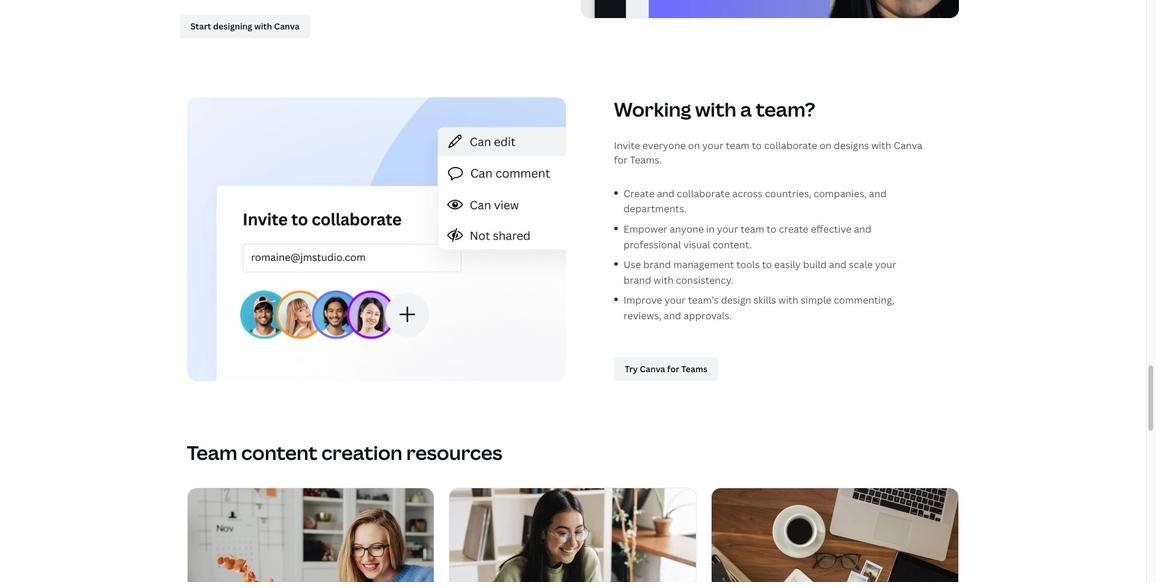 Task type: describe. For each thing, give the bounding box(es) containing it.
create
[[624, 187, 655, 200]]

everyone
[[643, 139, 686, 152]]

ui - invite to collaborate (2) image
[[187, 97, 566, 382]]

content
[[241, 440, 318, 466]]

scale
[[849, 258, 873, 272]]

team
[[187, 440, 237, 466]]

content.
[[713, 238, 752, 251]]

simple
[[801, 294, 832, 307]]

your inside empower anyone in your team to create effective and professional visual content.
[[717, 223, 739, 236]]

your inside improve your team's design skills with simple commenting, reviews, and approvals.
[[665, 294, 686, 307]]

collaborate inside invite everyone on your team to collaborate on designs with canva for teams.
[[765, 139, 818, 152]]

team content creation resources
[[187, 440, 503, 466]]

skills
[[754, 294, 777, 307]]

build
[[804, 258, 827, 272]]

departments.
[[624, 202, 687, 216]]

empower
[[624, 223, 668, 236]]

team for create
[[741, 223, 765, 236]]

and inside improve your team's design skills with simple commenting, reviews, and approvals.
[[664, 309, 682, 323]]

tools
[[737, 258, 760, 272]]

visual
[[684, 238, 711, 251]]

improve your team's design skills with simple commenting, reviews, and approvals.
[[624, 294, 895, 323]]

0 vertical spatial brand
[[644, 258, 671, 272]]

create and collaborate across countries, companies, and departments.
[[624, 187, 887, 216]]

to for collaborate
[[752, 139, 762, 152]]

to inside use brand management tools to easily build and scale your brand with consistency.
[[763, 258, 772, 272]]

design
[[721, 294, 752, 307]]

collaborate inside create and collaborate across countries, companies, and departments.
[[677, 187, 730, 200]]

designing with canva image
[[187, 489, 434, 583]]

invite
[[614, 139, 640, 152]]

with inside improve your team's design skills with simple commenting, reviews, and approvals.
[[779, 294, 799, 307]]

team?
[[756, 96, 816, 122]]

easily
[[775, 258, 801, 272]]

and inside empower anyone in your team to create effective and professional visual content.
[[854, 223, 872, 236]]

use brand management tools to easily build and scale your brand with consistency.
[[624, 258, 897, 287]]

1 on from the left
[[688, 139, 700, 152]]

improve
[[624, 294, 663, 307]]



Task type: vqa. For each thing, say whether or not it's contained in the screenshot.
2nd on from the right
yes



Task type: locate. For each thing, give the bounding box(es) containing it.
to
[[752, 139, 762, 152], [767, 223, 777, 236], [763, 258, 772, 272]]

invite everyone on your team to collaborate on designs with canva for teams.
[[614, 139, 923, 167]]

team up content.
[[741, 223, 765, 236]]

working
[[614, 96, 692, 122]]

create
[[779, 223, 809, 236]]

0 vertical spatial to
[[752, 139, 762, 152]]

to down team?
[[752, 139, 762, 152]]

collaborate down team?
[[765, 139, 818, 152]]

to left create
[[767, 223, 777, 236]]

brand down professional
[[644, 258, 671, 272]]

2 image only image from the left
[[712, 489, 959, 583]]

canva
[[894, 139, 923, 152]]

2 on from the left
[[820, 139, 832, 152]]

on right everyone
[[688, 139, 700, 152]]

for
[[614, 153, 628, 167]]

1 horizontal spatial image only image
[[712, 489, 959, 583]]

1 horizontal spatial on
[[820, 139, 832, 152]]

1 vertical spatial brand
[[624, 274, 652, 287]]

and up departments.
[[657, 187, 675, 200]]

and
[[657, 187, 675, 200], [869, 187, 887, 200], [854, 223, 872, 236], [829, 258, 847, 272], [664, 309, 682, 323]]

effective
[[811, 223, 852, 236]]

team for collaborate
[[726, 139, 750, 152]]

with inside use brand management tools to easily build and scale your brand with consistency.
[[654, 274, 674, 287]]

1 vertical spatial team
[[741, 223, 765, 236]]

on
[[688, 139, 700, 152], [820, 139, 832, 152]]

creation
[[322, 440, 403, 466]]

your left team's
[[665, 294, 686, 307]]

0 vertical spatial team
[[726, 139, 750, 152]]

and right build
[[829, 258, 847, 272]]

with
[[696, 96, 737, 122], [872, 139, 892, 152], [654, 274, 674, 287], [779, 294, 799, 307]]

anyone
[[670, 223, 704, 236]]

with right skills
[[779, 294, 799, 307]]

empower anyone in your team to create effective and professional visual content.
[[624, 223, 872, 251]]

approvals.
[[684, 309, 732, 323]]

a
[[741, 96, 752, 122]]

1 vertical spatial to
[[767, 223, 777, 236]]

designs
[[834, 139, 869, 152]]

with left canva
[[872, 139, 892, 152]]

with up improve
[[654, 274, 674, 287]]

with left a
[[696, 96, 737, 122]]

to for create
[[767, 223, 777, 236]]

in
[[707, 223, 715, 236]]

1 vertical spatial collaborate
[[677, 187, 730, 200]]

and right reviews,
[[664, 309, 682, 323]]

across
[[733, 187, 763, 200]]

commenting,
[[834, 294, 895, 307]]

to inside invite everyone on your team to collaborate on designs with canva for teams.
[[752, 139, 762, 152]]

to right tools
[[763, 258, 772, 272]]

collaborate
[[765, 139, 818, 152], [677, 187, 730, 200]]

image only image
[[450, 489, 697, 583], [712, 489, 959, 583]]

team
[[726, 139, 750, 152], [741, 223, 765, 236]]

2 vertical spatial to
[[763, 258, 772, 272]]

0 vertical spatial collaborate
[[765, 139, 818, 152]]

your right 'scale'
[[876, 258, 897, 272]]

your inside invite everyone on your team to collaborate on designs with canva for teams.
[[703, 139, 724, 152]]

resources
[[407, 440, 503, 466]]

reviews,
[[624, 309, 662, 323]]

professional
[[624, 238, 681, 251]]

consistency.
[[676, 274, 734, 287]]

1 image only image from the left
[[450, 489, 697, 583]]

1 horizontal spatial collaborate
[[765, 139, 818, 152]]

your up content.
[[717, 223, 739, 236]]

management
[[674, 258, 734, 272]]

brand
[[644, 258, 671, 272], [624, 274, 652, 287]]

on left the designs at the right top
[[820, 139, 832, 152]]

team inside invite everyone on your team to collaborate on designs with canva for teams.
[[726, 139, 750, 152]]

brand down use on the right top
[[624, 274, 652, 287]]

collaborate up in
[[677, 187, 730, 200]]

working with a team?
[[614, 96, 816, 122]]

teams.
[[630, 153, 662, 167]]

0 horizontal spatial image only image
[[450, 489, 697, 583]]

team's
[[688, 294, 719, 307]]

0 horizontal spatial collaborate
[[677, 187, 730, 200]]

companies,
[[814, 187, 867, 200]]

with inside invite everyone on your team to collaborate on designs with canva for teams.
[[872, 139, 892, 152]]

your
[[703, 139, 724, 152], [717, 223, 739, 236], [876, 258, 897, 272], [665, 294, 686, 307]]

countries,
[[765, 187, 812, 200]]

and right effective
[[854, 223, 872, 236]]

team inside empower anyone in your team to create effective and professional visual content.
[[741, 223, 765, 236]]

team down a
[[726, 139, 750, 152]]

0 horizontal spatial on
[[688, 139, 700, 152]]

and inside use brand management tools to easily build and scale your brand with consistency.
[[829, 258, 847, 272]]

your inside use brand management tools to easily build and scale your brand with consistency.
[[876, 258, 897, 272]]

use
[[624, 258, 641, 272]]

your down working with a team?
[[703, 139, 724, 152]]

to inside empower anyone in your team to create effective and professional visual content.
[[767, 223, 777, 236]]

and right companies,
[[869, 187, 887, 200]]



